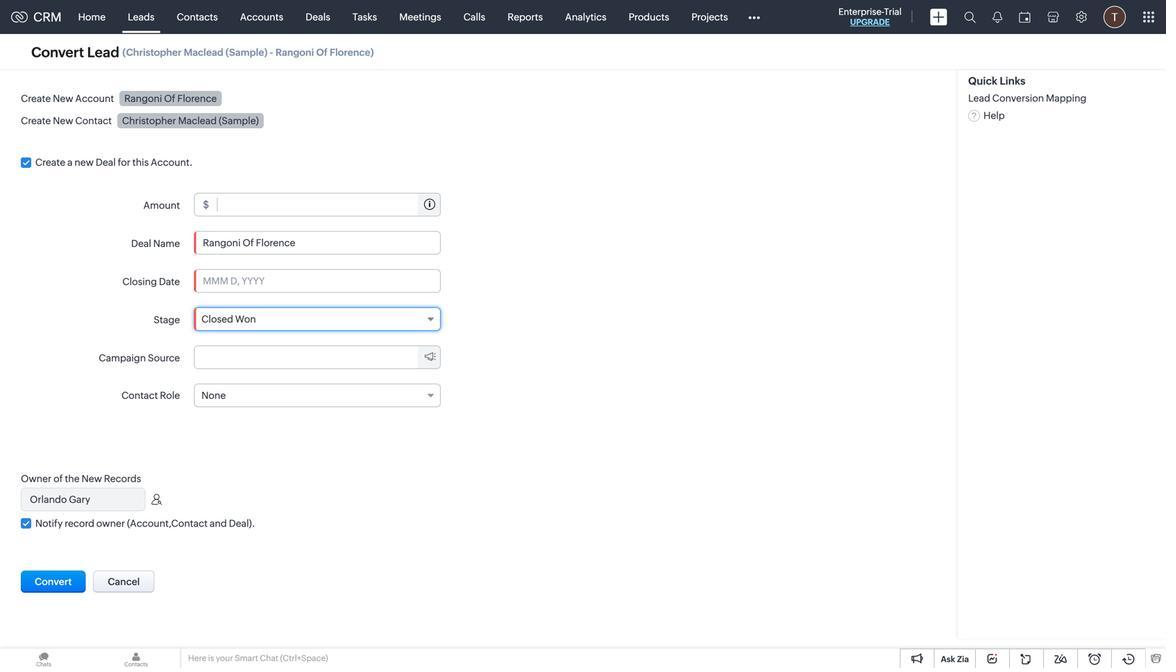 Task type: locate. For each thing, give the bounding box(es) containing it.
products
[[629, 11, 670, 23]]

deal left for
[[96, 157, 116, 168]]

maclead down contacts
[[184, 47, 224, 58]]

1 vertical spatial lead
[[969, 93, 991, 104]]

and
[[210, 518, 227, 530]]

projects
[[692, 11, 729, 23]]

chats image
[[0, 649, 88, 669]]

tasks
[[353, 11, 377, 23]]

florence up christopher maclead (sample)
[[177, 93, 217, 104]]

meetings
[[400, 11, 442, 23]]

0 vertical spatial florence
[[330, 47, 371, 58]]

signals image
[[993, 11, 1003, 23]]

reports
[[508, 11, 543, 23]]

projects link
[[681, 0, 740, 34]]

0 vertical spatial of
[[316, 47, 328, 58]]

account.
[[151, 157, 193, 168]]

create menu element
[[922, 0, 956, 34]]

1 horizontal spatial deal
[[131, 238, 151, 249]]

(
[[123, 47, 126, 58]]

convert down notify
[[35, 577, 72, 588]]

florence down tasks link
[[330, 47, 371, 58]]

maclead down the rangoni of florence on the top left
[[178, 115, 217, 126]]

your
[[216, 654, 233, 664]]

deal left "name"
[[131, 238, 151, 249]]

create for create new account
[[21, 93, 51, 104]]

analytics
[[566, 11, 607, 23]]

1 vertical spatial of
[[164, 93, 175, 104]]

0 vertical spatial new
[[53, 93, 73, 104]]

florence inside the "convert lead ( christopher maclead (sample) - rangoni of florence )"
[[330, 47, 371, 58]]

closing
[[122, 276, 157, 287]]

0 horizontal spatial contact
[[75, 115, 112, 126]]

create
[[21, 93, 51, 104], [21, 115, 51, 126], [35, 157, 65, 168]]

chat
[[260, 654, 279, 664]]

convert down crm
[[31, 44, 84, 60]]

calendar image
[[1020, 11, 1031, 23]]

1 vertical spatial florence
[[177, 93, 217, 104]]

$
[[203, 199, 209, 211]]

accounts link
[[229, 0, 295, 34]]

None text field
[[218, 194, 418, 216], [195, 347, 418, 369], [218, 194, 418, 216], [195, 347, 418, 369]]

closing date
[[122, 276, 180, 287]]

here is your smart chat (ctrl+space)
[[188, 654, 328, 664]]

convert inside button
[[35, 577, 72, 588]]

convert button
[[21, 571, 86, 593]]

Closed Won field
[[194, 308, 441, 331]]

create menu image
[[931, 9, 948, 25]]

None text field
[[195, 232, 440, 254], [22, 489, 145, 511], [195, 232, 440, 254], [22, 489, 145, 511]]

(sample) inside the "convert lead ( christopher maclead (sample) - rangoni of florence )"
[[226, 47, 268, 58]]

signals element
[[985, 0, 1011, 34]]

new right 'the'
[[82, 474, 102, 485]]

1 horizontal spatial rangoni
[[276, 47, 314, 58]]

lead down quick
[[969, 93, 991, 104]]

cancel
[[108, 577, 140, 588]]

contact down account
[[75, 115, 112, 126]]

search image
[[965, 11, 977, 23]]

rangoni right account
[[124, 93, 162, 104]]

accounts
[[240, 11, 284, 23]]

1 horizontal spatial lead
[[969, 93, 991, 104]]

0 vertical spatial (sample)
[[226, 47, 268, 58]]

florence
[[330, 47, 371, 58], [177, 93, 217, 104]]

None field
[[195, 347, 418, 369]]

1 vertical spatial new
[[53, 115, 73, 126]]

0 vertical spatial convert
[[31, 44, 84, 60]]

of up christopher maclead (sample)
[[164, 93, 175, 104]]

0 horizontal spatial lead
[[87, 44, 119, 60]]

1 vertical spatial christopher
[[122, 115, 176, 126]]

help link
[[969, 110, 1005, 121]]

lead left (
[[87, 44, 119, 60]]

christopher down leads link
[[126, 47, 182, 58]]

2 vertical spatial new
[[82, 474, 102, 485]]

)
[[371, 47, 374, 58]]

2 vertical spatial create
[[35, 157, 65, 168]]

contact left role
[[122, 390, 158, 402]]

notify record owner (account,contact and deal).
[[35, 518, 255, 530]]

crm link
[[11, 10, 62, 24]]

convert for convert
[[35, 577, 72, 588]]

of
[[54, 474, 63, 485]]

1 vertical spatial deal
[[131, 238, 151, 249]]

role
[[160, 390, 180, 402]]

create new account
[[21, 93, 114, 104]]

logo image
[[11, 11, 28, 23]]

christopher down the rangoni of florence on the top left
[[122, 115, 176, 126]]

campaign
[[99, 353, 146, 364]]

0 vertical spatial rangoni
[[276, 47, 314, 58]]

0 horizontal spatial florence
[[177, 93, 217, 104]]

christopher
[[126, 47, 182, 58], [122, 115, 176, 126]]

contacts link
[[166, 0, 229, 34]]

0 horizontal spatial rangoni
[[124, 93, 162, 104]]

enterprise-trial upgrade
[[839, 7, 902, 27]]

christopher inside the "convert lead ( christopher maclead (sample) - rangoni of florence )"
[[126, 47, 182, 58]]

contacts image
[[92, 649, 180, 669]]

1 vertical spatial create
[[21, 115, 51, 126]]

of
[[316, 47, 328, 58], [164, 93, 175, 104]]

0 vertical spatial christopher
[[126, 47, 182, 58]]

date
[[159, 276, 180, 287]]

rangoni
[[276, 47, 314, 58], [124, 93, 162, 104]]

new up create new contact
[[53, 93, 73, 104]]

closed won
[[202, 314, 256, 325]]

0 horizontal spatial of
[[164, 93, 175, 104]]

of down 'deals' link
[[316, 47, 328, 58]]

lead conversion mapping link
[[969, 93, 1087, 104]]

create down create new account
[[21, 115, 51, 126]]

convert
[[31, 44, 84, 60], [35, 577, 72, 588]]

rangoni right -
[[276, 47, 314, 58]]

create left the a
[[35, 157, 65, 168]]

1 horizontal spatial florence
[[330, 47, 371, 58]]

leads
[[128, 11, 155, 23]]

1 vertical spatial convert
[[35, 577, 72, 588]]

contact
[[75, 115, 112, 126], [122, 390, 158, 402]]

create up create new contact
[[21, 93, 51, 104]]

1 vertical spatial rangoni
[[124, 93, 162, 104]]

ask
[[941, 655, 956, 665]]

the
[[65, 474, 80, 485]]

0 vertical spatial create
[[21, 93, 51, 104]]

tasks link
[[342, 0, 388, 34]]

owner of the new records
[[21, 474, 141, 485]]

deal
[[96, 157, 116, 168], [131, 238, 151, 249]]

owner
[[21, 474, 52, 485]]

rangoni of florence
[[124, 93, 217, 104]]

1 horizontal spatial of
[[316, 47, 328, 58]]

new for contact
[[53, 115, 73, 126]]

contacts
[[177, 11, 218, 23]]

0 vertical spatial maclead
[[184, 47, 224, 58]]

0 horizontal spatial deal
[[96, 157, 116, 168]]

quick links lead conversion mapping help
[[969, 75, 1087, 121]]

create new contact
[[21, 115, 112, 126]]

home
[[78, 11, 106, 23]]

create a new deal for this account.
[[35, 157, 193, 168]]

convert lead ( christopher maclead (sample) - rangoni of florence )
[[31, 44, 374, 60]]

1 horizontal spatial contact
[[122, 390, 158, 402]]

new down create new account
[[53, 115, 73, 126]]

1 vertical spatial contact
[[122, 390, 158, 402]]

new
[[53, 93, 73, 104], [53, 115, 73, 126], [82, 474, 102, 485]]

lead
[[87, 44, 119, 60], [969, 93, 991, 104]]



Task type: describe. For each thing, give the bounding box(es) containing it.
calls link
[[453, 0, 497, 34]]

campaign source
[[99, 353, 180, 364]]

analytics link
[[554, 0, 618, 34]]

lead inside quick links lead conversion mapping help
[[969, 93, 991, 104]]

is
[[208, 654, 214, 664]]

convert for convert lead ( christopher maclead (sample) - rangoni of florence )
[[31, 44, 84, 60]]

for
[[118, 157, 131, 168]]

notify
[[35, 518, 63, 530]]

deals
[[306, 11, 331, 23]]

source
[[148, 353, 180, 364]]

enterprise-
[[839, 7, 885, 17]]

new
[[75, 157, 94, 168]]

calls
[[464, 11, 486, 23]]

records
[[104, 474, 141, 485]]

MMM D, YYYY text field
[[195, 270, 440, 292]]

reports link
[[497, 0, 554, 34]]

search element
[[956, 0, 985, 34]]

Other Modules field
[[740, 6, 769, 28]]

0 vertical spatial deal
[[96, 157, 116, 168]]

crm
[[33, 10, 62, 24]]

links
[[1000, 75, 1026, 87]]

new for account
[[53, 93, 73, 104]]

stage
[[154, 314, 180, 326]]

products link
[[618, 0, 681, 34]]

maclead inside the "convert lead ( christopher maclead (sample) - rangoni of florence )"
[[184, 47, 224, 58]]

contact role
[[122, 390, 180, 402]]

account
[[75, 93, 114, 104]]

1 vertical spatial (sample)
[[219, 115, 259, 126]]

name
[[153, 238, 180, 249]]

-
[[270, 47, 273, 58]]

upgrade
[[851, 17, 891, 27]]

won
[[235, 314, 256, 325]]

record
[[65, 518, 94, 530]]

zia
[[958, 655, 970, 665]]

of inside the "convert lead ( christopher maclead (sample) - rangoni of florence )"
[[316, 47, 328, 58]]

deal name
[[131, 238, 180, 249]]

conversion
[[993, 93, 1045, 104]]

create for create a new deal for this account.
[[35, 157, 65, 168]]

trial
[[885, 7, 902, 17]]

none
[[202, 390, 226, 402]]

owner
[[96, 518, 125, 530]]

cancel button
[[93, 571, 155, 593]]

this
[[133, 157, 149, 168]]

leads link
[[117, 0, 166, 34]]

closed
[[202, 314, 233, 325]]

ask zia
[[941, 655, 970, 665]]

a
[[67, 157, 73, 168]]

home link
[[67, 0, 117, 34]]

meetings link
[[388, 0, 453, 34]]

quick
[[969, 75, 998, 87]]

deal).
[[229, 518, 255, 530]]

(ctrl+space)
[[280, 654, 328, 664]]

rangoni inside the "convert lead ( christopher maclead (sample) - rangoni of florence )"
[[276, 47, 314, 58]]

help
[[984, 110, 1005, 121]]

0 vertical spatial lead
[[87, 44, 119, 60]]

(account,contact
[[127, 518, 208, 530]]

christopher maclead (sample)
[[122, 115, 259, 126]]

deals link
[[295, 0, 342, 34]]

create for create new contact
[[21, 115, 51, 126]]

1 vertical spatial maclead
[[178, 115, 217, 126]]

here
[[188, 654, 207, 664]]

0 vertical spatial contact
[[75, 115, 112, 126]]

amount
[[143, 200, 180, 211]]

smart
[[235, 654, 258, 664]]

profile element
[[1096, 0, 1135, 34]]

mapping
[[1047, 93, 1087, 104]]

profile image
[[1104, 6, 1127, 28]]



Task type: vqa. For each thing, say whether or not it's contained in the screenshot.
Florence to the right
yes



